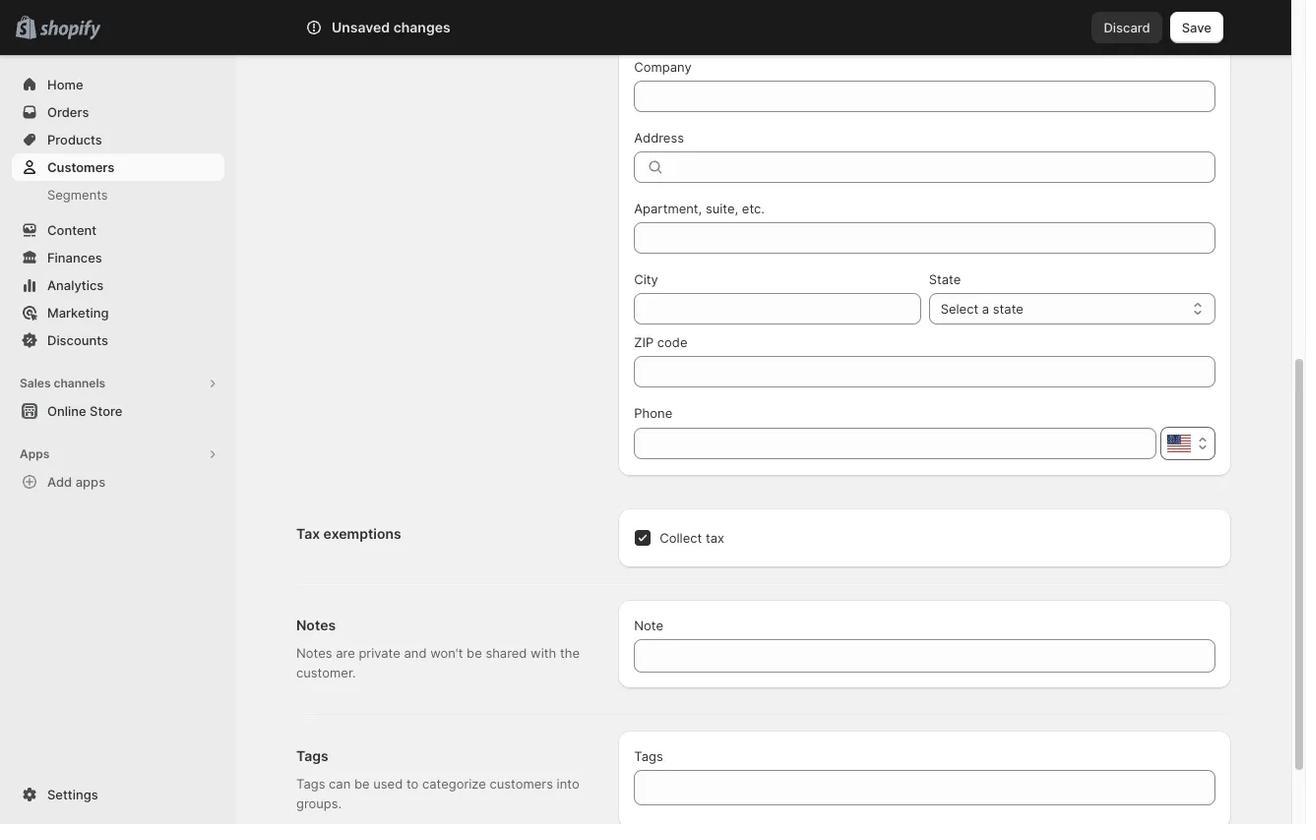 Task type: vqa. For each thing, say whether or not it's contained in the screenshot.
Notes
yes



Task type: locate. For each thing, give the bounding box(es) containing it.
shopify image
[[40, 20, 101, 40]]

content
[[47, 222, 97, 238]]

notes inside notes are private and won't be shared with the customer.
[[296, 646, 332, 661]]

phone
[[634, 406, 672, 421]]

online store link
[[12, 398, 224, 425]]

1 vertical spatial be
[[354, 777, 370, 792]]

save button
[[1170, 12, 1223, 43]]

notes for notes
[[296, 617, 336, 634]]

tax
[[706, 531, 724, 546]]

code
[[657, 335, 687, 350]]

City text field
[[634, 293, 921, 325]]

zip code
[[634, 335, 687, 350]]

tags
[[296, 748, 328, 765], [634, 749, 663, 765], [296, 777, 325, 792]]

apps
[[20, 447, 49, 462]]

tags inside tags can be used to categorize customers into groups.
[[296, 777, 325, 792]]

city
[[634, 272, 658, 287]]

Address text field
[[674, 152, 1216, 183]]

sales channels
[[20, 376, 105, 391]]

0 horizontal spatial be
[[354, 777, 370, 792]]

orders
[[47, 104, 89, 120]]

2 notes from the top
[[296, 646, 332, 661]]

save
[[1182, 20, 1212, 35]]

apps
[[75, 474, 105, 490]]

add apps
[[47, 474, 105, 490]]

discounts link
[[12, 327, 224, 354]]

groups.
[[296, 796, 342, 812]]

store
[[90, 404, 122, 419]]

discounts
[[47, 333, 108, 348]]

are
[[336, 646, 355, 661]]

tax
[[296, 526, 320, 542]]

used
[[373, 777, 403, 792]]

content link
[[12, 217, 224, 244]]

exemptions
[[323, 526, 401, 542]]

private
[[359, 646, 400, 661]]

be
[[467, 646, 482, 661], [354, 777, 370, 792]]

0 vertical spatial notes
[[296, 617, 336, 634]]

orders link
[[12, 98, 224, 126]]

select
[[941, 301, 979, 317]]

0 vertical spatial be
[[467, 646, 482, 661]]

search
[[400, 20, 442, 35]]

unsaved changes
[[332, 19, 450, 35]]

a
[[982, 301, 989, 317]]

be right won't
[[467, 646, 482, 661]]

Note text field
[[634, 640, 1216, 673]]

customers
[[47, 159, 115, 175]]

customer.
[[296, 665, 356, 681]]

discard button
[[1092, 12, 1162, 43]]

online store
[[47, 404, 122, 419]]

1 vertical spatial notes
[[296, 646, 332, 661]]

collect tax
[[660, 531, 724, 546]]

1 notes from the top
[[296, 617, 336, 634]]

add
[[47, 474, 72, 490]]

apartment, suite, etc.
[[634, 201, 765, 217]]

add apps button
[[12, 469, 224, 496]]

marketing
[[47, 305, 109, 321]]

address
[[634, 130, 684, 146]]

finances link
[[12, 244, 224, 272]]

finances
[[47, 250, 102, 266]]

be right can
[[354, 777, 370, 792]]

united states (+1) image
[[1167, 435, 1191, 453]]

notes
[[296, 617, 336, 634], [296, 646, 332, 661]]

tax exemptions
[[296, 526, 401, 542]]

Phone text field
[[634, 428, 1157, 460]]

1 horizontal spatial be
[[467, 646, 482, 661]]

products link
[[12, 126, 224, 154]]

marketing link
[[12, 299, 224, 327]]



Task type: describe. For each thing, give the bounding box(es) containing it.
the
[[560, 646, 580, 661]]

state
[[929, 272, 961, 287]]

sales
[[20, 376, 51, 391]]

apartment,
[[634, 201, 702, 217]]

and
[[404, 646, 427, 661]]

notes for notes are private and won't be shared with the customer.
[[296, 646, 332, 661]]

channels
[[54, 376, 105, 391]]

note
[[634, 618, 664, 634]]

sales channels button
[[12, 370, 224, 398]]

suite,
[[706, 201, 738, 217]]

analytics
[[47, 278, 104, 293]]

shared
[[486, 646, 527, 661]]

etc.
[[742, 201, 765, 217]]

zip
[[634, 335, 654, 350]]

tags can be used to categorize customers into groups.
[[296, 777, 579, 812]]

notes are private and won't be shared with the customer.
[[296, 646, 580, 681]]

with
[[531, 646, 556, 661]]

online
[[47, 404, 86, 419]]

settings link
[[12, 782, 224, 809]]

select a state
[[941, 301, 1024, 317]]

customers
[[490, 777, 553, 792]]

Apartment, suite, etc. text field
[[634, 222, 1216, 254]]

segments
[[47, 187, 108, 203]]

into
[[557, 777, 579, 792]]

online store button
[[0, 398, 236, 425]]

can
[[329, 777, 351, 792]]

segments link
[[12, 181, 224, 209]]

settings
[[47, 787, 98, 803]]

Tags field
[[646, 771, 1204, 806]]

collect
[[660, 531, 702, 546]]

unsaved
[[332, 19, 390, 35]]

changes
[[393, 19, 450, 35]]

home link
[[12, 71, 224, 98]]

categorize
[[422, 777, 486, 792]]

ZIP code text field
[[634, 356, 1216, 388]]

to
[[406, 777, 419, 792]]

state
[[993, 301, 1024, 317]]

company
[[634, 59, 692, 75]]

Company text field
[[634, 81, 1216, 112]]

apps button
[[12, 441, 224, 469]]

analytics link
[[12, 272, 224, 299]]

customers link
[[12, 154, 224, 181]]

won't
[[430, 646, 463, 661]]

search button
[[368, 12, 939, 43]]

home
[[47, 77, 83, 93]]

products
[[47, 132, 102, 148]]

be inside notes are private and won't be shared with the customer.
[[467, 646, 482, 661]]

discard
[[1104, 20, 1150, 35]]

be inside tags can be used to categorize customers into groups.
[[354, 777, 370, 792]]



